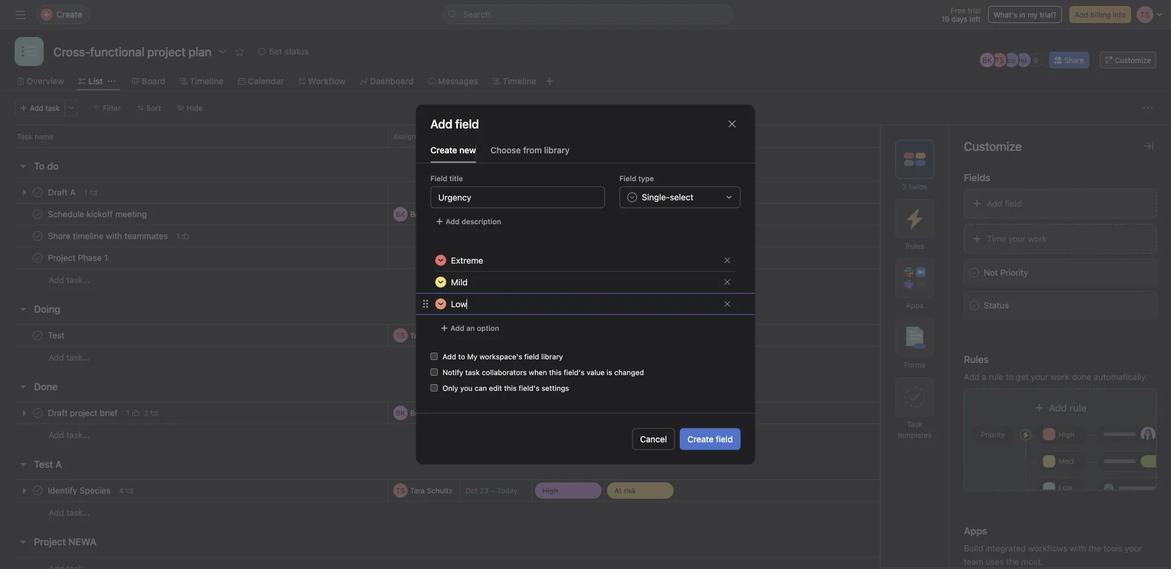Task type: describe. For each thing, give the bounding box(es) containing it.
field for field type
[[620, 174, 637, 183]]

trial?
[[1040, 10, 1057, 19]]

add an option
[[451, 324, 500, 333]]

days
[[952, 15, 968, 23]]

an
[[467, 324, 475, 333]]

share
[[1065, 56, 1085, 64]]

1 timeline link from the left
[[180, 75, 224, 88]]

add task… for test a
[[49, 508, 90, 518]]

search button
[[443, 5, 734, 24]]

low
[[1059, 483, 1073, 492]]

title
[[450, 174, 463, 183]]

edit
[[489, 384, 502, 393]]

with
[[1071, 544, 1087, 554]]

remove option image for 3rd type an option name field from the bottom
[[724, 257, 731, 264]]

board
[[142, 76, 166, 86]]

add task… row for test a
[[0, 501, 1172, 524]]

tara schultz
[[410, 331, 453, 340]]

done
[[1073, 372, 1092, 382]]

add inside header doing tree grid
[[49, 353, 64, 363]]

Notify task collaborators when this field's value is changed checkbox
[[431, 369, 438, 376]]

add inside header test a tree grid
[[49, 508, 64, 518]]

20
[[480, 232, 489, 240]]

3 type an option name field from the top
[[447, 294, 719, 314]]

newa
[[68, 536, 97, 548]]

my
[[467, 353, 478, 361]]

billing
[[1091, 10, 1112, 19]]

0 horizontal spatial apps
[[907, 301, 924, 310]]

not priority field for share timeline with teammates cell
[[532, 225, 605, 247]]

completed checkbox inside project phase 1 cell
[[30, 251, 45, 265]]

task… for test a
[[66, 508, 90, 518]]

add billing info button
[[1070, 6, 1132, 23]]

status field for schedule kickoff meeting cell
[[604, 203, 677, 226]]

0 horizontal spatial rules
[[906, 242, 925, 250]]

a
[[982, 372, 987, 382]]

board link
[[132, 75, 166, 88]]

task for task templates
[[908, 420, 923, 429]]

library inside tab list
[[545, 145, 570, 155]]

add inside header done tree grid
[[49, 430, 64, 440]]

close details image
[[1145, 141, 1154, 151]]

2
[[903, 182, 907, 191]]

cancel button
[[633, 428, 675, 450]]

add billing info
[[1075, 10, 1126, 19]]

customize inside dropdown button
[[1116, 56, 1152, 64]]

to
[[34, 160, 45, 172]]

1 type an option name field from the top
[[447, 250, 719, 271]]

list image
[[22, 44, 36, 59]]

status field for project phase 1 cell
[[604, 247, 677, 269]]

what's
[[994, 10, 1018, 19]]

templates
[[898, 431, 932, 440]]

9
[[1034, 56, 1039, 64]]

completed checkbox for bk
[[30, 207, 45, 222]]

what's in my trial? button
[[989, 6, 1063, 23]]

Share timeline with teammates text field
[[45, 230, 172, 242]]

this for edit
[[504, 384, 517, 393]]

oct 20 – 24
[[466, 232, 506, 240]]

field type
[[620, 174, 654, 183]]

doing button
[[34, 298, 60, 320]]

trial
[[968, 6, 981, 15]]

only
[[443, 384, 459, 393]]

add down overview link
[[30, 104, 43, 112]]

do
[[47, 160, 59, 172]]

remove option image
[[724, 300, 731, 308]]

tara
[[410, 331, 425, 340]]

1 vertical spatial apps
[[965, 525, 988, 537]]

list
[[88, 76, 103, 86]]

collaborators
[[482, 368, 527, 377]]

task… for doing
[[66, 353, 90, 363]]

task… for done
[[66, 430, 90, 440]]

can
[[475, 384, 487, 393]]

add task… for done
[[49, 430, 90, 440]]

2 timeline link from the left
[[493, 75, 537, 88]]

search list box
[[443, 5, 734, 24]]

add inside button
[[451, 324, 465, 333]]

Only you can edit this field's settings checkbox
[[431, 384, 438, 392]]

project
[[34, 536, 66, 548]]

Test text field
[[45, 330, 68, 342]]

add right add to my workspace's field library checkbox
[[443, 353, 457, 361]]

cross-functional project plan
[[53, 44, 212, 59]]

task for add
[[45, 104, 60, 112]]

name
[[35, 132, 53, 141]]

completed image for the test text box
[[30, 328, 45, 343]]

not
[[985, 268, 999, 278]]

0 horizontal spatial field
[[525, 353, 540, 361]]

this for when
[[550, 368, 562, 377]]

create field
[[688, 434, 733, 444]]

done
[[34, 381, 58, 393]]

calendar link
[[238, 75, 284, 88]]

select
[[670, 192, 694, 202]]

project newa button
[[34, 531, 97, 553]]

ts inside "row"
[[396, 331, 405, 340]]

forms
[[905, 361, 926, 369]]

add rule
[[1050, 402, 1087, 414]]

overview link
[[17, 75, 64, 88]]

value
[[587, 368, 605, 377]]

23
[[496, 210, 505, 219]]

add up high
[[1050, 402, 1068, 414]]

functional
[[90, 44, 145, 59]]

0 horizontal spatial the
[[1007, 557, 1020, 567]]

completed image
[[30, 207, 45, 222]]

add field dialog
[[416, 105, 756, 465]]

create for create field
[[688, 434, 714, 444]]

1 vertical spatial customize
[[965, 139, 1023, 153]]

to do
[[34, 160, 59, 172]]

24
[[497, 232, 506, 240]]

create new
[[431, 145, 476, 155]]

create field button
[[680, 428, 741, 450]]

when
[[529, 368, 547, 377]]

not priority field for schedule kickoff meeting cell
[[532, 203, 605, 226]]

Add to My workspace's field library checkbox
[[431, 353, 438, 360]]

field for field title
[[431, 174, 448, 183]]

high
[[1059, 430, 1075, 439]]

not priority field for test cell
[[532, 324, 605, 347]]

time your work button
[[965, 224, 1158, 254]]

co
[[1008, 56, 1016, 64]]

timeline for second the timeline link from right
[[190, 76, 224, 86]]

1 vertical spatial rules
[[965, 354, 989, 365]]

collapse task list for this section image for doing
[[18, 304, 28, 314]]

Priority, Stage, Status… text field
[[431, 186, 605, 208]]

single-select button
[[620, 186, 741, 208]]

info
[[1114, 10, 1126, 19]]

test cell
[[0, 324, 389, 347]]

automatically.
[[1094, 372, 1148, 382]]

workflow link
[[299, 75, 346, 88]]

uses
[[986, 557, 1005, 567]]

add task
[[30, 104, 60, 112]]

status field for test cell
[[604, 324, 677, 347]]

add down "fields"
[[988, 199, 1003, 209]]

settings
[[542, 384, 569, 393]]

timeline for 2nd the timeline link from the left
[[503, 76, 537, 86]]

header test a tree grid
[[0, 480, 1172, 524]]

due
[[466, 132, 479, 141]]

collapse task list for this section image for to do
[[18, 161, 28, 171]]

repeats image
[[509, 188, 519, 197]]

get
[[1017, 372, 1029, 382]]

add description button
[[431, 213, 507, 230]]

dashboard
[[370, 76, 414, 86]]

add task… button for doing
[[49, 351, 90, 364]]

1 vertical spatial work
[[1051, 372, 1070, 382]]

calendar
[[248, 76, 284, 86]]

add field
[[431, 117, 479, 131]]

library inside create new tab panel
[[542, 353, 563, 361]]

notify task collaborators when this field's value is changed
[[443, 368, 644, 377]]

1 horizontal spatial bk
[[983, 56, 993, 64]]

doing
[[34, 303, 60, 315]]

test
[[34, 459, 53, 470]]

Schedule kickoff meeting text field
[[45, 208, 151, 220]]

option
[[477, 324, 500, 333]]

oct for oct 20 – 24
[[466, 232, 478, 240]]



Task type: vqa. For each thing, say whether or not it's contained in the screenshot.
It's
no



Task type: locate. For each thing, give the bounding box(es) containing it.
status
[[985, 300, 1010, 310]]

3 add task… button from the top
[[49, 429, 90, 442]]

4 add task… row from the top
[[0, 501, 1172, 524]]

add up doing button
[[49, 275, 64, 285]]

add task… button up a
[[49, 429, 90, 442]]

field
[[431, 174, 448, 183], [620, 174, 637, 183]]

1 vertical spatial to
[[1006, 372, 1014, 382]]

project phase 1 cell
[[0, 247, 389, 269]]

0 vertical spatial create
[[431, 145, 458, 155]]

date
[[481, 132, 497, 141]]

schultz
[[427, 331, 453, 340]]

cross-
[[53, 44, 90, 59]]

list link
[[79, 75, 103, 88]]

– left 24
[[491, 232, 495, 240]]

tab list
[[416, 143, 756, 163]]

3 add task… row from the top
[[0, 424, 1172, 446]]

project plan
[[147, 44, 212, 59]]

tools
[[1104, 544, 1123, 554]]

task inside task templates
[[908, 420, 923, 429]]

3 add task… from the top
[[49, 430, 90, 440]]

0 horizontal spatial this
[[504, 384, 517, 393]]

oct 19 – 23
[[466, 210, 505, 219]]

0 vertical spatial work
[[1029, 234, 1048, 244]]

bk left the "co"
[[983, 56, 993, 64]]

collapse task list for this section image left test
[[18, 460, 28, 469]]

1 vertical spatial task
[[466, 368, 480, 377]]

add task… button inside header doing tree grid
[[49, 351, 90, 364]]

workspace's
[[480, 353, 523, 361]]

– for 23
[[490, 210, 494, 219]]

field's left value
[[564, 368, 585, 377]]

0 horizontal spatial task
[[17, 132, 33, 141]]

row containing task name
[[0, 125, 1172, 147]]

build
[[965, 544, 984, 554]]

field for add field
[[1006, 199, 1022, 209]]

your inside time your work button
[[1009, 234, 1026, 244]]

task… inside header to do tree grid
[[66, 275, 90, 285]]

done button
[[34, 376, 58, 398]]

1
[[176, 232, 180, 240]]

3 collapse task list for this section image from the top
[[18, 382, 28, 392]]

1 horizontal spatial 19
[[942, 15, 950, 23]]

field left title on the top
[[431, 174, 448, 183]]

1 horizontal spatial customize
[[1116, 56, 1152, 64]]

2 horizontal spatial your
[[1126, 544, 1143, 554]]

3 completed image from the top
[[30, 328, 45, 343]]

collapse task list for this section image for done
[[18, 382, 28, 392]]

field for create field
[[716, 434, 733, 444]]

a
[[55, 459, 62, 470]]

add task… up project newa
[[49, 508, 90, 518]]

0 vertical spatial 19
[[942, 15, 950, 23]]

type an option name field down not priority field for share timeline with teammates cell
[[447, 250, 719, 271]]

to inside create new tab panel
[[459, 353, 465, 361]]

1 horizontal spatial this
[[550, 368, 562, 377]]

to do button
[[34, 155, 59, 177]]

messages
[[438, 76, 479, 86]]

4 add task… from the top
[[49, 508, 90, 518]]

0 vertical spatial this
[[550, 368, 562, 377]]

library right from
[[545, 145, 570, 155]]

messages link
[[428, 75, 479, 88]]

add task… inside header doing tree grid
[[49, 353, 90, 363]]

team
[[965, 557, 984, 567]]

rules up a
[[965, 354, 989, 365]]

add task… button for test a
[[49, 506, 90, 520]]

is
[[607, 368, 613, 377]]

0 vertical spatial field's
[[564, 368, 585, 377]]

task down my at bottom
[[466, 368, 480, 377]]

completed image left the test text box
[[30, 328, 45, 343]]

work right the time
[[1029, 234, 1048, 244]]

to left get
[[1006, 372, 1014, 382]]

2 vertical spatial your
[[1126, 544, 1143, 554]]

add task… inside header done tree grid
[[49, 430, 90, 440]]

add task… button inside header test a tree grid
[[49, 506, 90, 520]]

2 field from the left
[[620, 174, 637, 183]]

add task… up a
[[49, 430, 90, 440]]

2 add task… from the top
[[49, 353, 90, 363]]

from
[[523, 145, 542, 155]]

0 horizontal spatial task
[[45, 104, 60, 112]]

0 vertical spatial oct
[[466, 210, 478, 219]]

0 horizontal spatial field's
[[519, 384, 540, 393]]

tab list containing create new
[[416, 143, 756, 163]]

0 vertical spatial field
[[1006, 199, 1022, 209]]

the right with
[[1089, 544, 1102, 554]]

free
[[951, 6, 966, 15]]

add task… down the test text box
[[49, 353, 90, 363]]

your right "tools"
[[1126, 544, 1143, 554]]

free trial 19 days left
[[942, 6, 981, 23]]

1 completed image from the top
[[30, 229, 45, 243]]

collapse task list for this section image
[[18, 460, 28, 469], [18, 537, 28, 547]]

task left the name
[[17, 132, 33, 141]]

task for task name
[[17, 132, 33, 141]]

add task… down project phase 1 text field
[[49, 275, 90, 285]]

2 horizontal spatial field
[[1006, 199, 1022, 209]]

row containing ts
[[0, 324, 1172, 347]]

bk
[[983, 56, 993, 64], [396, 210, 406, 219]]

0 vertical spatial collapse task list for this section image
[[18, 161, 28, 171]]

type an option name field down not priority field for project phase 1 'cell'
[[447, 272, 719, 293]]

ts left the "co"
[[996, 56, 1005, 64]]

1 horizontal spatial timeline link
[[493, 75, 537, 88]]

1 vertical spatial field
[[525, 353, 540, 361]]

completed image for project phase 1 text field
[[30, 251, 45, 265]]

1 horizontal spatial rule
[[1070, 402, 1087, 414]]

completed checkbox inside test cell
[[30, 328, 45, 343]]

field's for settings
[[519, 384, 540, 393]]

0 horizontal spatial ts
[[396, 331, 405, 340]]

completed image down completed option
[[30, 251, 45, 265]]

completed image inside project phase 1 cell
[[30, 251, 45, 265]]

1 vertical spatial library
[[542, 353, 563, 361]]

add task… button up project newa
[[49, 506, 90, 520]]

1 remove option image from the top
[[724, 257, 731, 264]]

add task… for doing
[[49, 353, 90, 363]]

1 vertical spatial completed image
[[30, 251, 45, 265]]

schedule kickoff meeting cell
[[0, 203, 389, 226]]

choose from library
[[491, 145, 570, 155]]

1 horizontal spatial apps
[[965, 525, 988, 537]]

create for create new
[[431, 145, 458, 155]]

completed image down completed icon
[[30, 229, 45, 243]]

row
[[0, 125, 1172, 147], [15, 147, 1157, 148], [0, 203, 1172, 226], [0, 225, 1172, 247], [0, 247, 1172, 269], [0, 324, 1172, 347], [0, 557, 1172, 569]]

work inside button
[[1029, 234, 1048, 244]]

0 vertical spatial customize
[[1116, 56, 1152, 64]]

1 vertical spatial rule
[[1070, 402, 1087, 414]]

add to starred image
[[235, 47, 244, 56]]

your right get
[[1032, 372, 1049, 382]]

0 horizontal spatial 19
[[480, 210, 488, 219]]

share timeline with teammates cell
[[0, 225, 389, 247]]

add task… button for done
[[49, 429, 90, 442]]

field's down when
[[519, 384, 540, 393]]

fields
[[965, 172, 991, 183]]

1 collapse task list for this section image from the top
[[18, 460, 28, 469]]

time
[[988, 234, 1007, 244]]

1 vertical spatial –
[[491, 232, 495, 240]]

1 vertical spatial your
[[1032, 372, 1049, 382]]

0 vertical spatial task
[[45, 104, 60, 112]]

task for notify
[[466, 368, 480, 377]]

add a rule to get your work done automatically.
[[965, 372, 1148, 382]]

create left new
[[431, 145, 458, 155]]

1 horizontal spatial work
[[1051, 372, 1070, 382]]

customize button
[[1101, 52, 1157, 69]]

2 vertical spatial completed image
[[30, 328, 45, 343]]

fields
[[909, 182, 928, 191]]

brad klo
[[410, 210, 439, 219]]

2 completed checkbox from the top
[[30, 251, 45, 265]]

0 vertical spatial type an option name field
[[447, 250, 719, 271]]

description
[[462, 217, 502, 226]]

3 completed checkbox from the top
[[30, 328, 45, 343]]

0 vertical spatial library
[[545, 145, 570, 155]]

add task…
[[49, 275, 90, 285], [49, 353, 90, 363], [49, 430, 90, 440], [49, 508, 90, 518]]

collapse task list for this section image for test a
[[18, 460, 28, 469]]

brad
[[410, 210, 426, 219]]

status field for share timeline with teammates cell
[[604, 225, 677, 247]]

close this dialog image
[[728, 119, 738, 129]]

cancel
[[640, 434, 667, 444]]

2 collapse task list for this section image from the top
[[18, 537, 28, 547]]

add inside button
[[1075, 10, 1089, 19]]

task name
[[17, 132, 53, 141]]

19 left 23
[[480, 210, 488, 219]]

share button
[[1050, 52, 1090, 69]]

left
[[970, 15, 981, 23]]

– for 24
[[491, 232, 495, 240]]

0 horizontal spatial create
[[431, 145, 458, 155]]

add task… row for done
[[0, 424, 1172, 446]]

2 vertical spatial completed checkbox
[[30, 328, 45, 343]]

1 task… from the top
[[66, 275, 90, 285]]

integrated
[[986, 544, 1027, 554]]

0 horizontal spatial rule
[[989, 372, 1004, 382]]

assignee
[[393, 132, 425, 141]]

to left my at bottom
[[459, 353, 465, 361]]

1 horizontal spatial to
[[1006, 372, 1014, 382]]

0 vertical spatial ts
[[996, 56, 1005, 64]]

collapse task list for this section image left the to
[[18, 161, 28, 171]]

2 fields
[[903, 182, 928, 191]]

add task… button inside header to do tree grid
[[49, 273, 90, 287]]

work left done
[[1051, 372, 1070, 382]]

2 add task… row from the top
[[0, 346, 1172, 369]]

apps up forms
[[907, 301, 924, 310]]

completed checkbox up completed option
[[30, 207, 45, 222]]

0 horizontal spatial work
[[1029, 234, 1048, 244]]

completed image inside test cell
[[30, 328, 45, 343]]

task…
[[66, 275, 90, 285], [66, 353, 90, 363], [66, 430, 90, 440], [66, 508, 90, 518]]

ts left tara
[[396, 331, 405, 340]]

collapse task list for this section image for project newa
[[18, 537, 28, 547]]

1 horizontal spatial create
[[688, 434, 714, 444]]

this right edit
[[504, 384, 517, 393]]

task down the 'overview'
[[45, 104, 60, 112]]

row containing bk
[[0, 203, 1172, 226]]

this up settings
[[550, 368, 562, 377]]

collapse task list for this section image
[[18, 161, 28, 171], [18, 304, 28, 314], [18, 382, 28, 392]]

rules down 2 fields
[[906, 242, 925, 250]]

completed image inside share timeline with teammates cell
[[30, 229, 45, 243]]

time your work
[[988, 234, 1048, 244]]

1 horizontal spatial timeline
[[503, 76, 537, 86]]

1 add task… row from the top
[[0, 269, 1172, 291]]

1 vertical spatial priority
[[981, 430, 1006, 439]]

add
[[1075, 10, 1089, 19], [30, 104, 43, 112], [988, 199, 1003, 209], [446, 217, 460, 226], [49, 275, 64, 285], [451, 324, 465, 333], [49, 353, 64, 363], [443, 353, 457, 361], [965, 372, 980, 382], [1050, 402, 1068, 414], [49, 430, 64, 440], [49, 508, 64, 518]]

add right klo
[[446, 217, 460, 226]]

Completed checkbox
[[30, 229, 45, 243]]

ts
[[996, 56, 1005, 64], [396, 331, 405, 340]]

bk inside "row"
[[396, 210, 406, 219]]

1 horizontal spatial task
[[466, 368, 480, 377]]

1 vertical spatial task
[[908, 420, 923, 429]]

1 oct from the top
[[466, 210, 478, 219]]

completed image
[[30, 229, 45, 243], [30, 251, 45, 265], [30, 328, 45, 343]]

1 horizontal spatial field
[[620, 174, 637, 183]]

create right cancel
[[688, 434, 714, 444]]

0 vertical spatial completed image
[[30, 229, 45, 243]]

4 task… from the top
[[66, 508, 90, 518]]

1 horizontal spatial rules
[[965, 354, 989, 365]]

project newa
[[34, 536, 97, 548]]

row containing 1
[[0, 225, 1172, 247]]

build integrated workflows with the tools your team uses the most.
[[965, 544, 1143, 567]]

1 completed checkbox from the top
[[30, 207, 45, 222]]

timeline link right messages
[[493, 75, 537, 88]]

1 vertical spatial type an option name field
[[447, 272, 719, 293]]

2 collapse task list for this section image from the top
[[18, 304, 28, 314]]

add task… button down the test text box
[[49, 351, 90, 364]]

task up templates at the bottom of the page
[[908, 420, 923, 429]]

19 left days
[[942, 15, 950, 23]]

header to do tree grid
[[0, 181, 1172, 291]]

1 collapse task list for this section image from the top
[[18, 161, 28, 171]]

dashboard link
[[360, 75, 414, 88]]

1 horizontal spatial ts
[[996, 56, 1005, 64]]

2 oct from the top
[[466, 232, 478, 240]]

collapse task list for this section image left project
[[18, 537, 28, 547]]

rule
[[989, 372, 1004, 382], [1070, 402, 1087, 414]]

add field
[[988, 199, 1022, 209]]

task… inside header test a tree grid
[[66, 508, 90, 518]]

2 task… from the top
[[66, 353, 90, 363]]

your inside build integrated workflows with the tools your team uses the most.
[[1126, 544, 1143, 554]]

collapse task list for this section image left done button
[[18, 382, 28, 392]]

2 type an option name field from the top
[[447, 272, 719, 293]]

your right the time
[[1009, 234, 1026, 244]]

0 horizontal spatial to
[[459, 353, 465, 361]]

0 vertical spatial bk
[[983, 56, 993, 64]]

task… inside header doing tree grid
[[66, 353, 90, 363]]

2 completed image from the top
[[30, 251, 45, 265]]

klo
[[429, 210, 439, 219]]

1 horizontal spatial field's
[[564, 368, 585, 377]]

19 inside "row"
[[480, 210, 488, 219]]

0 vertical spatial the
[[1089, 544, 1102, 554]]

header doing tree grid
[[0, 324, 1172, 369]]

notify
[[443, 368, 464, 377]]

task inside button
[[45, 104, 60, 112]]

1 vertical spatial remove option image
[[724, 279, 731, 286]]

– left 23
[[490, 210, 494, 219]]

0 horizontal spatial your
[[1009, 234, 1026, 244]]

1 field from the left
[[431, 174, 448, 183]]

to
[[459, 353, 465, 361], [1006, 372, 1014, 382]]

0 vertical spatial your
[[1009, 234, 1026, 244]]

test a
[[34, 459, 62, 470]]

customize down the info
[[1116, 56, 1152, 64]]

1 horizontal spatial task
[[908, 420, 923, 429]]

0 vertical spatial rule
[[989, 372, 1004, 382]]

oct
[[466, 210, 478, 219], [466, 232, 478, 240]]

add description
[[446, 217, 502, 226]]

collapse task list for this section image left doing
[[18, 304, 28, 314]]

task inside "row"
[[17, 132, 33, 141]]

work
[[1029, 234, 1048, 244], [1051, 372, 1070, 382]]

add up a
[[49, 430, 64, 440]]

test a button
[[34, 453, 62, 475]]

1 vertical spatial collapse task list for this section image
[[18, 304, 28, 314]]

0 horizontal spatial timeline link
[[180, 75, 224, 88]]

create new tab panel
[[416, 163, 756, 465]]

apps
[[907, 301, 924, 310], [965, 525, 988, 537]]

header done tree grid
[[0, 402, 1172, 446]]

add up project
[[49, 508, 64, 518]]

remove option image for second type an option name field from the bottom
[[724, 279, 731, 286]]

add task… button inside header done tree grid
[[49, 429, 90, 442]]

add task… button down project phase 1 text field
[[49, 273, 90, 287]]

add task… row
[[0, 269, 1172, 291], [0, 346, 1172, 369], [0, 424, 1172, 446], [0, 501, 1172, 524]]

19 inside free trial 19 days left
[[942, 15, 950, 23]]

1 horizontal spatial the
[[1089, 544, 1102, 554]]

3 task… from the top
[[66, 430, 90, 440]]

0 vertical spatial apps
[[907, 301, 924, 310]]

0 vertical spatial priority
[[1001, 268, 1029, 278]]

1 vertical spatial ts
[[396, 331, 405, 340]]

0 horizontal spatial customize
[[965, 139, 1023, 153]]

2 vertical spatial field
[[716, 434, 733, 444]]

library up notify task collaborators when this field's value is changed
[[542, 353, 563, 361]]

completed image for the share timeline with teammates text box
[[30, 229, 45, 243]]

add task… row for doing
[[0, 346, 1172, 369]]

oct for oct 19 – 23
[[466, 210, 478, 219]]

priority down a
[[981, 430, 1006, 439]]

completed checkbox inside schedule kickoff meeting cell
[[30, 207, 45, 222]]

you
[[461, 384, 473, 393]]

add inside header to do tree grid
[[49, 275, 64, 285]]

add task… inside header to do tree grid
[[49, 275, 90, 285]]

0 vertical spatial task
[[17, 132, 33, 141]]

overview
[[27, 76, 64, 86]]

1 vertical spatial this
[[504, 384, 517, 393]]

completed checkbox down completed option
[[30, 251, 45, 265]]

1 horizontal spatial field
[[716, 434, 733, 444]]

1 vertical spatial create
[[688, 434, 714, 444]]

0 horizontal spatial field
[[431, 174, 448, 183]]

field left type
[[620, 174, 637, 183]]

add down the test text box
[[49, 353, 64, 363]]

0 vertical spatial collapse task list for this section image
[[18, 460, 28, 469]]

2 vertical spatial collapse task list for this section image
[[18, 382, 28, 392]]

customize up "fields"
[[965, 139, 1023, 153]]

priority right not
[[1001, 268, 1029, 278]]

1 timeline from the left
[[190, 76, 224, 86]]

add an option button
[[436, 320, 505, 337]]

1 vertical spatial bk
[[396, 210, 406, 219]]

not priority
[[985, 268, 1029, 278]]

add to my workspace's field library
[[443, 353, 563, 361]]

add left billing
[[1075, 10, 1089, 19]]

completed checkbox for ts
[[30, 328, 45, 343]]

0 vertical spatial rules
[[906, 242, 925, 250]]

field's for value
[[564, 368, 585, 377]]

rule right a
[[989, 372, 1004, 382]]

0 horizontal spatial bk
[[396, 210, 406, 219]]

1 vertical spatial 19
[[480, 210, 488, 219]]

1 vertical spatial completed checkbox
[[30, 251, 45, 265]]

add task button
[[15, 99, 65, 116]]

not priority field for project phase 1 cell
[[532, 247, 605, 269]]

completed checkbox left the test text box
[[30, 328, 45, 343]]

2 remove option image from the top
[[724, 279, 731, 286]]

bk left brad at the left top of the page
[[396, 210, 406, 219]]

apps up build on the right of page
[[965, 525, 988, 537]]

Type an option name field
[[447, 250, 719, 271], [447, 272, 719, 293], [447, 294, 719, 314]]

rule up high
[[1070, 402, 1087, 414]]

2 timeline from the left
[[503, 76, 537, 86]]

remove option image
[[724, 257, 731, 264], [724, 279, 731, 286]]

0 vertical spatial –
[[490, 210, 494, 219]]

Project Phase 1 text field
[[45, 252, 112, 264]]

add task… inside header test a tree grid
[[49, 508, 90, 518]]

2 vertical spatial type an option name field
[[447, 294, 719, 314]]

0 vertical spatial remove option image
[[724, 257, 731, 264]]

0 vertical spatial completed checkbox
[[30, 207, 45, 222]]

0 vertical spatial to
[[459, 353, 465, 361]]

add left 'an'
[[451, 324, 465, 333]]

1 horizontal spatial your
[[1032, 372, 1049, 382]]

Completed checkbox
[[30, 207, 45, 222], [30, 251, 45, 265], [30, 328, 45, 343]]

1 add task… button from the top
[[49, 273, 90, 287]]

task inside create new tab panel
[[466, 368, 480, 377]]

1 vertical spatial field's
[[519, 384, 540, 393]]

1 button
[[174, 230, 192, 242]]

task… inside header done tree grid
[[66, 430, 90, 440]]

only you can edit this field's settings
[[443, 384, 569, 393]]

the down integrated
[[1007, 557, 1020, 567]]

1 vertical spatial the
[[1007, 557, 1020, 567]]

timeline link down project plan
[[180, 75, 224, 88]]

1 vertical spatial oct
[[466, 232, 478, 240]]

create inside button
[[688, 434, 714, 444]]

choose
[[491, 145, 521, 155]]

type an option name field up not priority field for test cell
[[447, 294, 719, 314]]

4 add task… button from the top
[[49, 506, 90, 520]]

add left a
[[965, 372, 980, 382]]

in
[[1020, 10, 1026, 19]]

1 add task… from the top
[[49, 275, 90, 285]]

most.
[[1022, 557, 1044, 567]]

2 add task… button from the top
[[49, 351, 90, 364]]

add field button
[[965, 189, 1158, 219]]

0 horizontal spatial timeline
[[190, 76, 224, 86]]



